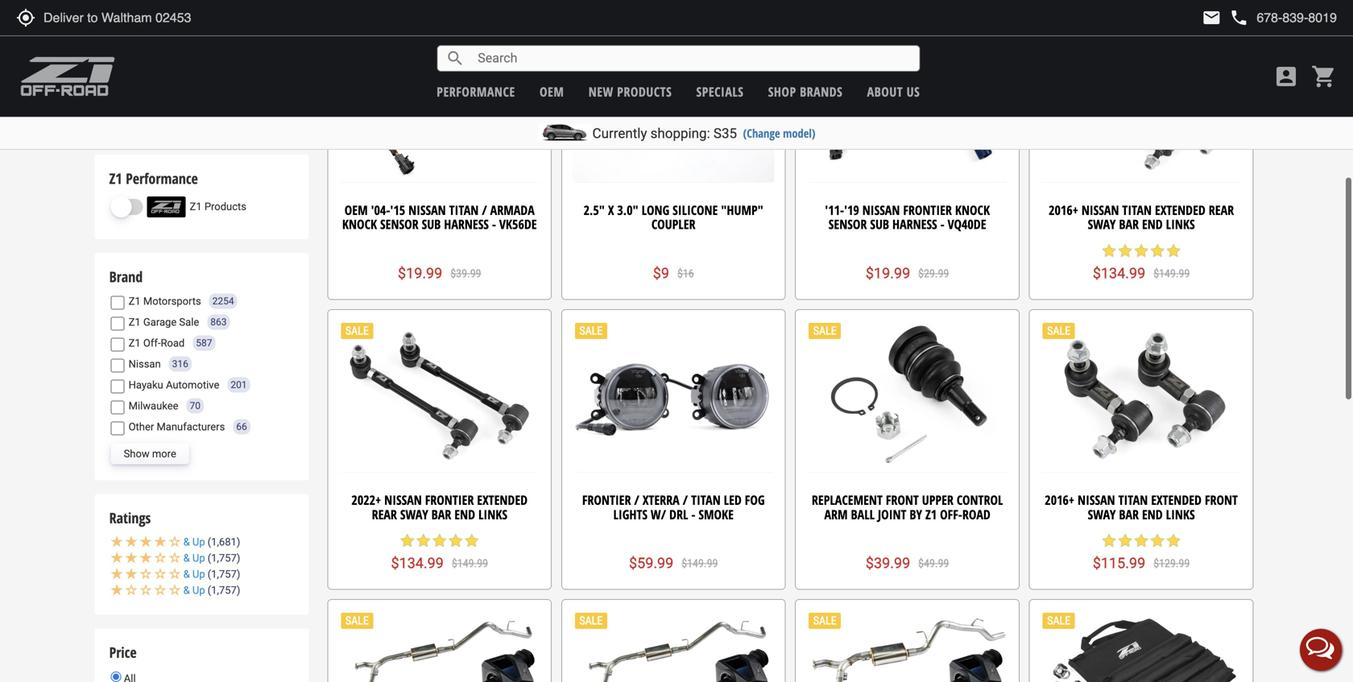 Task type: locate. For each thing, give the bounding box(es) containing it.
0 horizontal spatial /
[[482, 202, 487, 219]]

sensor up $19.99 $29.99
[[829, 216, 867, 233]]

performance inside clearance 1950 performance parts 1348 z1 gear
[[115, 37, 175, 49]]

0 horizontal spatial sensor
[[380, 216, 419, 233]]

links inside 2022+ nissan frontier extended rear sway bar end links
[[479, 506, 508, 523]]

2 horizontal spatial frontier
[[904, 202, 952, 219]]

0 horizontal spatial $19.99
[[398, 265, 443, 282]]

0 horizontal spatial knock
[[342, 216, 377, 233]]

/ inside oem '04-'15 nissan titan / armada knock sensor sub harness - vk56de
[[482, 202, 487, 219]]

links inside 2016+ nissan titan extended rear sway bar end links
[[1167, 216, 1196, 233]]

1,757
[[211, 552, 237, 565], [211, 569, 237, 581], [211, 585, 237, 597]]

fog
[[745, 492, 765, 509]]

0 vertical spatial & up 1,757
[[183, 552, 237, 565]]

1348
[[209, 38, 230, 49]]

0 vertical spatial $39.99
[[451, 267, 481, 280]]

1950
[[167, 23, 189, 34]]

$149.99 for frontier
[[452, 557, 488, 571]]

1 vertical spatial 1,757
[[211, 569, 237, 581]]

bar inside 2016+ nissan titan extended front sway bar end links
[[1120, 506, 1139, 523]]

sub
[[422, 216, 441, 233], [871, 216, 890, 233]]

bar inside 2016+ nissan titan extended rear sway bar end links
[[1120, 216, 1139, 233]]

$134.99
[[1093, 265, 1146, 282], [391, 555, 444, 572]]

0 horizontal spatial $134.99
[[391, 555, 444, 572]]

end inside 2016+ nissan titan extended rear sway bar end links
[[1143, 216, 1163, 233]]

1 show more from the top
[[124, 108, 176, 120]]

harness
[[444, 216, 489, 233], [893, 216, 938, 233]]

None checkbox
[[111, 317, 125, 331], [111, 359, 125, 373], [111, 422, 125, 436], [111, 317, 125, 331], [111, 359, 125, 373], [111, 422, 125, 436]]

links for 2016+ nissan titan extended rear sway bar end links
[[1167, 216, 1196, 233]]

1 vertical spatial show more
[[124, 448, 176, 460]]

1 more from the top
[[152, 108, 176, 120]]

316
[[172, 359, 188, 370]]

2 sensor from the left
[[829, 216, 867, 233]]

$19.99 down oem '04-'15 nissan titan / armada knock sensor sub harness - vk56de
[[398, 265, 443, 282]]

1 vertical spatial rear
[[372, 506, 397, 523]]

other manufacturers
[[129, 421, 225, 433]]

sway inside 2022+ nissan frontier extended rear sway bar end links
[[400, 506, 428, 523]]

z1 inside replacement front upper control arm ball joint by z1 off-road
[[926, 506, 937, 523]]

2 front from the left
[[1205, 492, 1238, 509]]

None radio
[[111, 672, 121, 683]]

extended inside 2016+ nissan titan extended front sway bar end links
[[1152, 492, 1202, 509]]

road up 316
[[161, 337, 185, 349]]

gear
[[130, 52, 152, 64]]

star star star star star $134.99 $149.99 down 2016+ nissan titan extended rear sway bar end links
[[1093, 243, 1191, 282]]

vk56de
[[500, 216, 537, 233]]

$129.99
[[1154, 557, 1191, 571]]

0 horizontal spatial sub
[[422, 216, 441, 233]]

"hump"
[[721, 202, 764, 219]]

1 horizontal spatial off-
[[941, 506, 963, 523]]

front
[[886, 492, 919, 509], [1205, 492, 1238, 509]]

automotive
[[166, 379, 219, 391]]

about us link
[[868, 83, 920, 100]]

harness up $19.99 $29.99
[[893, 216, 938, 233]]

2016+
[[1049, 202, 1079, 219], [1045, 492, 1075, 509]]

oem link
[[540, 83, 564, 100]]

hayaku
[[129, 379, 163, 391]]

0 horizontal spatial $39.99
[[451, 267, 481, 280]]

sub right '19 at the right top of page
[[871, 216, 890, 233]]

0 vertical spatial show
[[124, 108, 150, 120]]

$39.99 left $49.99
[[866, 555, 911, 572]]

0 horizontal spatial harness
[[444, 216, 489, 233]]

star star star star star $134.99 $149.99 for titan
[[1093, 243, 1191, 282]]

2 sub from the left
[[871, 216, 890, 233]]

star star star star star $134.99 $149.99 down 2022+ nissan frontier extended rear sway bar end links
[[391, 533, 488, 572]]

performance link
[[437, 83, 515, 100]]

model)
[[783, 125, 816, 141]]

1 vertical spatial off-
[[941, 506, 963, 523]]

/ left armada
[[482, 202, 487, 219]]

oem left new
[[540, 83, 564, 100]]

&
[[183, 536, 190, 548], [183, 552, 190, 565], [183, 569, 190, 581], [183, 585, 190, 597]]

0 vertical spatial oem
[[540, 83, 564, 100]]

0 vertical spatial off-
[[143, 337, 161, 349]]

1 horizontal spatial -
[[692, 506, 696, 523]]

off- right by
[[941, 506, 963, 523]]

end for 2016+ nissan titan extended rear sway bar end links
[[1143, 216, 1163, 233]]

show more button down other
[[111, 444, 189, 465]]

new
[[589, 83, 614, 100]]

0 horizontal spatial front
[[886, 492, 919, 509]]

sub right '15
[[422, 216, 441, 233]]

2 horizontal spatial -
[[941, 216, 945, 233]]

shopping:
[[651, 125, 710, 141]]

sub inside oem '04-'15 nissan titan / armada knock sensor sub harness - vk56de
[[422, 216, 441, 233]]

off- down garage
[[143, 337, 161, 349]]

$134.99 down 2016+ nissan titan extended rear sway bar end links
[[1093, 265, 1146, 282]]

/ left the xterra
[[635, 492, 640, 509]]

2 show more from the top
[[124, 448, 176, 460]]

1 vertical spatial & up 1,757
[[183, 569, 237, 581]]

z1 motorsports logo image
[[20, 56, 116, 97]]

2 show from the top
[[124, 448, 150, 460]]

extended inside 2016+ nissan titan extended rear sway bar end links
[[1156, 202, 1206, 219]]

201
[[231, 380, 247, 391]]

extended
[[1156, 202, 1206, 219], [477, 492, 528, 509], [1152, 492, 1202, 509]]

0 horizontal spatial frontier
[[425, 492, 474, 509]]

1 sub from the left
[[422, 216, 441, 233]]

3.0"
[[618, 202, 639, 219]]

show down other
[[124, 448, 150, 460]]

1 vertical spatial show
[[124, 448, 150, 460]]

/ right the xterra
[[683, 492, 688, 509]]

$134.99 for frontier
[[391, 555, 444, 572]]

clearance 1950 performance parts 1348 z1 gear
[[115, 22, 230, 64]]

hayaku automotive
[[129, 379, 219, 391]]

lights
[[614, 506, 648, 523]]

1 vertical spatial $39.99
[[866, 555, 911, 572]]

z1 inside clearance 1950 performance parts 1348 z1 gear
[[115, 52, 127, 64]]

products
[[617, 83, 672, 100]]

0 vertical spatial 2016+
[[1049, 202, 1079, 219]]

1 show more button from the top
[[111, 104, 189, 125]]

1 horizontal spatial knock
[[956, 202, 990, 219]]

$59.99
[[629, 555, 674, 572]]

2 harness from the left
[[893, 216, 938, 233]]

more down other manufacturers
[[152, 448, 176, 460]]

70
[[190, 401, 201, 412]]

1 vertical spatial more
[[152, 448, 176, 460]]

2 vertical spatial & up 1,757
[[183, 585, 237, 597]]

2 & from the top
[[183, 552, 190, 565]]

1 harness from the left
[[444, 216, 489, 233]]

frontier inside 2022+ nissan frontier extended rear sway bar end links
[[425, 492, 474, 509]]

clearance
[[115, 22, 161, 34]]

account_box link
[[1270, 64, 1304, 89]]

863
[[211, 317, 227, 328]]

performance up z1 products
[[126, 169, 198, 189]]

$39.99
[[451, 267, 481, 280], [866, 555, 911, 572]]

1,681
[[211, 536, 237, 548]]

2 horizontal spatial $149.99
[[1154, 267, 1191, 280]]

titan inside frontier / xterra / titan led fog lights w/ drl - smoke
[[691, 492, 721, 509]]

show more button for 1348
[[111, 104, 189, 125]]

shop
[[769, 83, 797, 100]]

- left vk56de
[[492, 216, 496, 233]]

extended for 2022+ nissan frontier extended rear sway bar end links
[[477, 492, 528, 509]]

mail link
[[1203, 8, 1222, 27]]

star star star star star $134.99 $149.99 for frontier
[[391, 533, 488, 572]]

1 horizontal spatial sub
[[871, 216, 890, 233]]

show more
[[124, 108, 176, 120], [124, 448, 176, 460]]

0 vertical spatial performance
[[115, 37, 175, 49]]

(change model) link
[[743, 125, 816, 141]]

performance up 'gear'
[[115, 37, 175, 49]]

1 vertical spatial star star star star star $134.99 $149.99
[[391, 533, 488, 572]]

1 horizontal spatial oem
[[540, 83, 564, 100]]

2016+ nissan titan extended rear sway bar end links
[[1049, 202, 1235, 233]]

2 horizontal spatial /
[[683, 492, 688, 509]]

1 horizontal spatial harness
[[893, 216, 938, 233]]

z1 for z1 motorsports
[[129, 295, 141, 307]]

shopping_cart
[[1312, 64, 1338, 89]]

up
[[193, 536, 205, 548], [193, 552, 205, 565], [193, 569, 205, 581], [193, 585, 205, 597]]

2016+ inside 2016+ nissan titan extended rear sway bar end links
[[1049, 202, 1079, 219]]

1 vertical spatial $134.99
[[391, 555, 444, 572]]

road inside replacement front upper control arm ball joint by z1 off-road
[[963, 506, 991, 523]]

price
[[109, 643, 137, 663]]

harness inside '11-'19 nissan frontier knock sensor sub harness - vq40de
[[893, 216, 938, 233]]

2.5" x 3.0" long silicone "hump" coupler
[[584, 202, 764, 233]]

1 $19.99 from the left
[[398, 265, 443, 282]]

motorsports
[[143, 295, 201, 307]]

None checkbox
[[111, 296, 125, 310], [111, 338, 125, 352], [111, 380, 125, 394], [111, 401, 125, 415], [111, 296, 125, 310], [111, 338, 125, 352], [111, 380, 125, 394], [111, 401, 125, 415]]

sway inside 2016+ nissan titan extended rear sway bar end links
[[1088, 216, 1116, 233]]

2016+ inside 2016+ nissan titan extended front sway bar end links
[[1045, 492, 1075, 509]]

1 horizontal spatial rear
[[1209, 202, 1235, 219]]

1 vertical spatial 2016+
[[1045, 492, 1075, 509]]

$149.99 down 2016+ nissan titan extended rear sway bar end links
[[1154, 267, 1191, 280]]

2 more from the top
[[152, 448, 176, 460]]

$19.99
[[398, 265, 443, 282], [866, 265, 911, 282]]

oem for oem '04-'15 nissan titan / armada knock sensor sub harness - vk56de
[[345, 202, 368, 219]]

long
[[642, 202, 670, 219]]

1 horizontal spatial $149.99
[[682, 557, 718, 571]]

sensor inside oem '04-'15 nissan titan / armada knock sensor sub harness - vk56de
[[380, 216, 419, 233]]

nissan inside oem '04-'15 nissan titan / armada knock sensor sub harness - vk56de
[[409, 202, 446, 219]]

extended inside 2022+ nissan frontier extended rear sway bar end links
[[477, 492, 528, 509]]

rear for 2022+ nissan frontier extended rear sway bar end links
[[372, 506, 397, 523]]

oem left '04-
[[345, 202, 368, 219]]

2 & up 1,757 from the top
[[183, 569, 237, 581]]

frontier
[[904, 202, 952, 219], [425, 492, 474, 509], [582, 492, 631, 509]]

z1
[[115, 52, 127, 64], [109, 169, 122, 189], [190, 201, 202, 213], [129, 295, 141, 307], [129, 316, 141, 328], [129, 337, 141, 349], [926, 506, 937, 523]]

harness left armada
[[444, 216, 489, 233]]

nissan inside 2022+ nissan frontier extended rear sway bar end links
[[385, 492, 422, 509]]

1 front from the left
[[886, 492, 919, 509]]

silicone
[[673, 202, 718, 219]]

3 & up 1,757 from the top
[[183, 585, 237, 597]]

show more down 'gear'
[[124, 108, 176, 120]]

1 horizontal spatial star star star star star $134.99 $149.99
[[1093, 243, 1191, 282]]

1 vertical spatial road
[[963, 506, 991, 523]]

$39.99 down oem '04-'15 nissan titan / armada knock sensor sub harness - vk56de
[[451, 267, 481, 280]]

0 horizontal spatial star star star star star $134.99 $149.99
[[391, 533, 488, 572]]

0 vertical spatial road
[[161, 337, 185, 349]]

rear
[[1209, 202, 1235, 219], [372, 506, 397, 523]]

1 vertical spatial show more button
[[111, 444, 189, 465]]

1 horizontal spatial sensor
[[829, 216, 867, 233]]

2.5"
[[584, 202, 605, 219]]

0 vertical spatial rear
[[1209, 202, 1235, 219]]

$149.99 right $59.99
[[682, 557, 718, 571]]

road
[[161, 337, 185, 349], [963, 506, 991, 523]]

0 vertical spatial star star star star star $134.99 $149.99
[[1093, 243, 1191, 282]]

$149.99 down 2022+ nissan frontier extended rear sway bar end links
[[452, 557, 488, 571]]

/
[[482, 202, 487, 219], [635, 492, 640, 509], [683, 492, 688, 509]]

oem inside oem '04-'15 nissan titan / armada knock sensor sub harness - vk56de
[[345, 202, 368, 219]]

show more button for z1 garage sale
[[111, 444, 189, 465]]

$149.99 inside "$59.99 $149.99"
[[682, 557, 718, 571]]

0 vertical spatial 1,757
[[211, 552, 237, 565]]

show more button down 'gear'
[[111, 104, 189, 125]]

& up 1,757
[[183, 552, 237, 565], [183, 569, 237, 581], [183, 585, 237, 597]]

2 vertical spatial 1,757
[[211, 585, 237, 597]]

'15
[[390, 202, 405, 219]]

1 horizontal spatial $134.99
[[1093, 265, 1146, 282]]

& up 1,681
[[183, 536, 237, 548]]

$19.99 left $29.99 in the top right of the page
[[866, 265, 911, 282]]

sub inside '11-'19 nissan frontier knock sensor sub harness - vq40de
[[871, 216, 890, 233]]

3 & from the top
[[183, 569, 190, 581]]

2 $19.99 from the left
[[866, 265, 911, 282]]

0 horizontal spatial rear
[[372, 506, 397, 523]]

0 vertical spatial more
[[152, 108, 176, 120]]

rear inside 2022+ nissan frontier extended rear sway bar end links
[[372, 506, 397, 523]]

0 horizontal spatial oem
[[345, 202, 368, 219]]

1 horizontal spatial /
[[635, 492, 640, 509]]

vq40de
[[948, 216, 987, 233]]

rear for 2016+ nissan titan extended rear sway bar end links
[[1209, 202, 1235, 219]]

(change
[[743, 125, 781, 141]]

brands
[[800, 83, 843, 100]]

sensor
[[380, 216, 419, 233], [829, 216, 867, 233]]

xterra
[[643, 492, 680, 509]]

new products
[[589, 83, 672, 100]]

0 vertical spatial show more button
[[111, 104, 189, 125]]

- left vq40de
[[941, 216, 945, 233]]

1 horizontal spatial $19.99
[[866, 265, 911, 282]]

z1 motorsports
[[129, 295, 201, 307]]

show more button
[[111, 104, 189, 125], [111, 444, 189, 465]]

control
[[957, 492, 1004, 509]]

0 horizontal spatial -
[[492, 216, 496, 233]]

1 horizontal spatial front
[[1205, 492, 1238, 509]]

bar for 2022+ nissan frontier extended rear sway bar end links
[[432, 506, 452, 523]]

star star star star star $115.99 $129.99
[[1093, 533, 1191, 572]]

$19.99 $39.99
[[398, 265, 481, 282]]

0 vertical spatial $134.99
[[1093, 265, 1146, 282]]

sway inside 2016+ nissan titan extended front sway bar end links
[[1088, 506, 1116, 523]]

$134.99 down 2022+ nissan frontier extended rear sway bar end links
[[391, 555, 444, 572]]

1 show from the top
[[124, 108, 150, 120]]

2 1,757 from the top
[[211, 569, 237, 581]]

1 1,757 from the top
[[211, 552, 237, 565]]

sensor up $19.99 $39.99
[[380, 216, 419, 233]]

end inside 2016+ nissan titan extended front sway bar end links
[[1143, 506, 1163, 523]]

bar inside 2022+ nissan frontier extended rear sway bar end links
[[432, 506, 452, 523]]

shopping_cart link
[[1308, 64, 1338, 89]]

- right drl
[[692, 506, 696, 523]]

2 show more button from the top
[[111, 444, 189, 465]]

products
[[205, 201, 247, 213]]

knock inside '11-'19 nissan frontier knock sensor sub harness - vq40de
[[956, 202, 990, 219]]

1 horizontal spatial $39.99
[[866, 555, 911, 572]]

end inside 2022+ nissan frontier extended rear sway bar end links
[[455, 506, 475, 523]]

1 sensor from the left
[[380, 216, 419, 233]]

3 up from the top
[[193, 569, 205, 581]]

0 horizontal spatial $149.99
[[452, 557, 488, 571]]

0 horizontal spatial off-
[[143, 337, 161, 349]]

show down 'gear'
[[124, 108, 150, 120]]

$19.99 for harness
[[866, 265, 911, 282]]

more
[[152, 108, 176, 120], [152, 448, 176, 460]]

1 vertical spatial oem
[[345, 202, 368, 219]]

front inside 2016+ nissan titan extended front sway bar end links
[[1205, 492, 1238, 509]]

0 vertical spatial show more
[[124, 108, 176, 120]]

show for 1348
[[124, 108, 150, 120]]

links inside 2016+ nissan titan extended front sway bar end links
[[1167, 506, 1196, 523]]

$19.99 for knock
[[398, 265, 443, 282]]

1 horizontal spatial road
[[963, 506, 991, 523]]

rear inside 2016+ nissan titan extended rear sway bar end links
[[1209, 202, 1235, 219]]

nissan inside 2016+ nissan titan extended front sway bar end links
[[1078, 492, 1116, 509]]

more up z1 performance
[[152, 108, 176, 120]]

$115.99
[[1093, 555, 1146, 572]]

bar
[[1120, 216, 1139, 233], [432, 506, 452, 523], [1120, 506, 1139, 523]]

road right upper
[[963, 506, 991, 523]]

1 horizontal spatial frontier
[[582, 492, 631, 509]]

$9 $16
[[653, 265, 694, 282]]

oem
[[540, 83, 564, 100], [345, 202, 368, 219]]

show more down other
[[124, 448, 176, 460]]



Task type: describe. For each thing, give the bounding box(es) containing it.
$149.99 for titan
[[1154, 267, 1191, 280]]

specials
[[697, 83, 744, 100]]

drl
[[670, 506, 688, 523]]

garage
[[143, 316, 177, 328]]

phone link
[[1230, 8, 1338, 27]]

bar for 2016+ nissan titan extended rear sway bar end links
[[1120, 216, 1139, 233]]

4 & from the top
[[183, 585, 190, 597]]

1 up from the top
[[193, 536, 205, 548]]

phone
[[1230, 8, 1249, 27]]

ball
[[851, 506, 875, 523]]

- inside oem '04-'15 nissan titan / armada knock sensor sub harness - vk56de
[[492, 216, 496, 233]]

2016+ for 2016+ nissan titan extended front sway bar end links
[[1045, 492, 1075, 509]]

us
[[907, 83, 920, 100]]

z1 for z1 products
[[190, 201, 202, 213]]

extended for 2016+ nissan titan extended front sway bar end links
[[1152, 492, 1202, 509]]

$39.99 $49.99
[[866, 555, 950, 572]]

2016+ for 2016+ nissan titan extended rear sway bar end links
[[1049, 202, 1079, 219]]

oem '04-'15 nissan titan / armada knock sensor sub harness - vk56de
[[342, 202, 537, 233]]

frontier / xterra / titan led fog lights w/ drl - smoke
[[582, 492, 765, 523]]

led
[[724, 492, 742, 509]]

replacement front upper control arm ball joint by z1 off-road
[[812, 492, 1004, 523]]

front inside replacement front upper control arm ball joint by z1 off-road
[[886, 492, 919, 509]]

Search search field
[[465, 46, 920, 71]]

currently shopping: s35 (change model)
[[593, 125, 816, 141]]

sale
[[179, 316, 199, 328]]

0 horizontal spatial road
[[161, 337, 185, 349]]

s35
[[714, 125, 737, 141]]

manufacturers
[[157, 421, 225, 433]]

shop brands
[[769, 83, 843, 100]]

1 vertical spatial performance
[[126, 169, 198, 189]]

z1 for z1 garage sale
[[129, 316, 141, 328]]

titan inside 2016+ nissan titan extended rear sway bar end links
[[1123, 202, 1152, 219]]

coupler
[[652, 216, 696, 233]]

z1 off-road
[[129, 337, 185, 349]]

upper
[[922, 492, 954, 509]]

more for z1 garage sale
[[152, 448, 176, 460]]

harness inside oem '04-'15 nissan titan / armada knock sensor sub harness - vk56de
[[444, 216, 489, 233]]

$49.99
[[919, 557, 950, 571]]

brand
[[109, 267, 143, 287]]

smoke
[[699, 506, 734, 523]]

sensor inside '11-'19 nissan frontier knock sensor sub harness - vq40de
[[829, 216, 867, 233]]

bar for 2016+ nissan titan extended front sway bar end links
[[1120, 506, 1139, 523]]

$59.99 $149.99
[[629, 555, 718, 572]]

frontier inside '11-'19 nissan frontier knock sensor sub harness - vq40de
[[904, 202, 952, 219]]

$39.99 inside $19.99 $39.99
[[451, 267, 481, 280]]

nissan inside 2016+ nissan titan extended rear sway bar end links
[[1082, 202, 1120, 219]]

performance
[[437, 83, 515, 100]]

my_location
[[16, 8, 35, 27]]

1 & from the top
[[183, 536, 190, 548]]

new products link
[[589, 83, 672, 100]]

links for 2022+ nissan frontier extended rear sway bar end links
[[479, 506, 508, 523]]

sway for 2022+ nissan frontier extended rear sway bar end links
[[400, 506, 428, 523]]

1 & up 1,757 from the top
[[183, 552, 237, 565]]

titan inside oem '04-'15 nissan titan / armada knock sensor sub harness - vk56de
[[449, 202, 479, 219]]

$16
[[678, 267, 694, 280]]

$134.99 for titan
[[1093, 265, 1146, 282]]

z1 garage sale
[[129, 316, 199, 328]]

off- inside replacement front upper control arm ball joint by z1 off-road
[[941, 506, 963, 523]]

4 up from the top
[[193, 585, 205, 597]]

joint
[[878, 506, 907, 523]]

mail
[[1203, 8, 1222, 27]]

end for 2022+ nissan frontier extended rear sway bar end links
[[455, 506, 475, 523]]

x
[[608, 202, 614, 219]]

show more for 1348
[[124, 108, 176, 120]]

frontier inside frontier / xterra / titan led fog lights w/ drl - smoke
[[582, 492, 631, 509]]

2254
[[212, 296, 234, 307]]

z1 products
[[190, 201, 247, 213]]

shop brands link
[[769, 83, 843, 100]]

currently
[[593, 125, 647, 141]]

'11-
[[825, 202, 845, 219]]

z1 for z1 off-road
[[129, 337, 141, 349]]

end for 2016+ nissan titan extended front sway bar end links
[[1143, 506, 1163, 523]]

milwaukee
[[129, 400, 178, 412]]

- inside '11-'19 nissan frontier knock sensor sub harness - vq40de
[[941, 216, 945, 233]]

account_box
[[1274, 64, 1300, 89]]

2 up from the top
[[193, 552, 205, 565]]

z1 for z1 performance
[[109, 169, 122, 189]]

show for z1 garage sale
[[124, 448, 150, 460]]

66
[[236, 421, 247, 433]]

show more for z1 garage sale
[[124, 448, 176, 460]]

search
[[446, 49, 465, 68]]

sway for 2016+ nissan titan extended rear sway bar end links
[[1088, 216, 1116, 233]]

587
[[196, 338, 212, 349]]

armada
[[490, 202, 535, 219]]

about
[[868, 83, 903, 100]]

knock inside oem '04-'15 nissan titan / armada knock sensor sub harness - vk56de
[[342, 216, 377, 233]]

sway for 2016+ nissan titan extended front sway bar end links
[[1088, 506, 1116, 523]]

parts
[[178, 37, 203, 49]]

more for 1348
[[152, 108, 176, 120]]

links for 2016+ nissan titan extended front sway bar end links
[[1167, 506, 1196, 523]]

specials link
[[697, 83, 744, 100]]

2016+ nissan titan extended front sway bar end links
[[1045, 492, 1238, 523]]

2022+
[[352, 492, 381, 509]]

$9
[[653, 265, 670, 282]]

3 1,757 from the top
[[211, 585, 237, 597]]

titan inside 2016+ nissan titan extended front sway bar end links
[[1119, 492, 1148, 509]]

$19.99 $29.99
[[866, 265, 950, 282]]

nissan inside '11-'19 nissan frontier knock sensor sub harness - vq40de
[[863, 202, 900, 219]]

oem for oem link
[[540, 83, 564, 100]]

ratings
[[109, 509, 151, 528]]

$29.99
[[919, 267, 950, 280]]

arm
[[825, 506, 848, 523]]

about us
[[868, 83, 920, 100]]

w/
[[651, 506, 666, 523]]

'19
[[845, 202, 860, 219]]

- inside frontier / xterra / titan led fog lights w/ drl - smoke
[[692, 506, 696, 523]]

extended for 2016+ nissan titan extended rear sway bar end links
[[1156, 202, 1206, 219]]

'04-
[[371, 202, 390, 219]]



Task type: vqa. For each thing, say whether or not it's contained in the screenshot.


